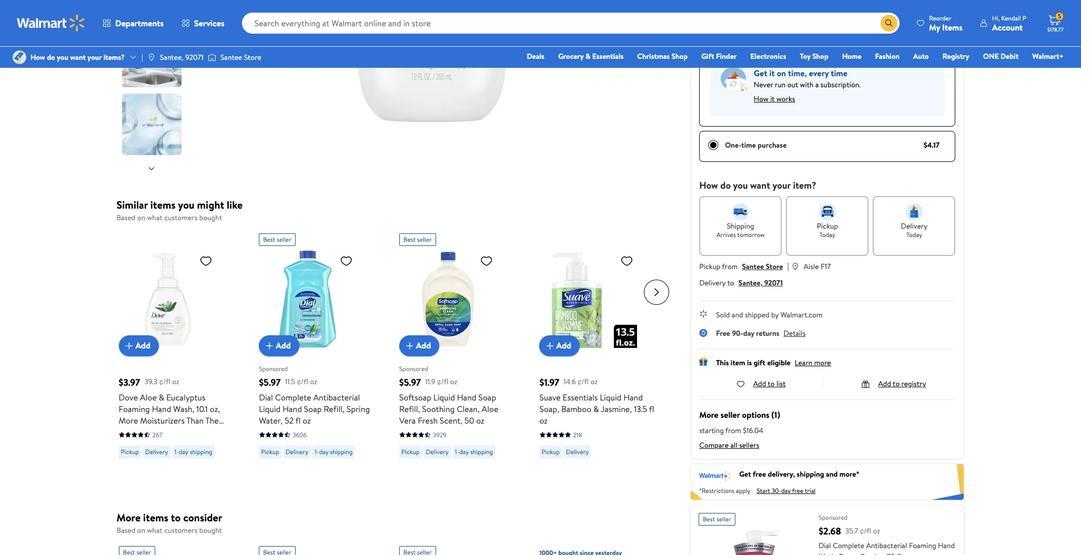 Task type: locate. For each thing, give the bounding box(es) containing it.
essentials down 14.6
[[563, 392, 598, 403]]

walmart+ link
[[1028, 51, 1069, 62]]

 image left santee, 92071
[[147, 53, 156, 62]]

2 horizontal spatial 1-
[[455, 448, 460, 457]]

2 shop from the left
[[813, 51, 829, 62]]

your for items?
[[88, 52, 102, 63]]

dove care & protect antibacterial liquid hand wash, 12 oz - image 4 of 12 image
[[122, 26, 183, 87]]

shop inside the christmas shop "link"
[[672, 51, 688, 62]]

you down walmart image
[[57, 52, 68, 63]]

2 1-day shipping from the left
[[315, 448, 353, 457]]

it left works
[[771, 94, 775, 104]]

2 horizontal spatial sponsored
[[819, 514, 848, 523]]

electronics
[[751, 51, 787, 62]]

pickup down leading
[[121, 448, 139, 457]]

foaming for $3.97
[[119, 403, 150, 415]]

hand inside sponsored $5.97 11.9 ¢/fl oz softsoap liquid hand soap refill, soothing clean, aloe vera fresh scent, 50 oz
[[457, 392, 477, 403]]

1 vertical spatial what
[[147, 526, 163, 536]]

today for delivery
[[907, 231, 923, 240]]

wash, inside $3.97 39.3 ¢/fl oz dove aloe & eucalyptus foaming hand wash, 10.1 oz, more moisturizers than the leading ordinary hand soap
[[173, 403, 194, 415]]

delivery down intent image for delivery
[[901, 221, 928, 232]]

on
[[777, 67, 787, 79], [137, 213, 145, 223], [137, 526, 145, 536]]

add button for softsoap liquid hand soap refill, soothing clean, aloe vera fresh scent, 50 oz image
[[399, 336, 440, 357]]

bamboo
[[562, 403, 592, 415]]

0 horizontal spatial shop
[[672, 51, 688, 62]]

based inside similar items you might like based on what customers bought
[[117, 213, 136, 223]]

0 vertical spatial get
[[754, 67, 768, 79]]

add for add to cart image related to "dial complete antibacterial liquid hand soap refill, spring water, 52 fl oz" image
[[276, 340, 291, 352]]

fl inside the sponsored $5.97 11.5 ¢/fl oz dial complete antibacterial liquid hand soap refill, spring water, 52 fl oz
[[296, 415, 301, 427]]

you for how do you want your items?
[[57, 52, 68, 63]]

out
[[788, 79, 799, 90]]

0 horizontal spatial liquid
[[259, 403, 281, 415]]

1- for softsoap liquid hand soap refill, soothing clean, aloe vera fresh scent, 50 oz
[[455, 448, 460, 457]]

4 add button from the left
[[540, 336, 580, 357]]

dove aloe & eucalyptus foaming hand wash, 10.1 oz, more moisturizers than the leading ordinary hand soap image
[[119, 250, 217, 348]]

how do you want your item?
[[700, 179, 817, 192]]

3 1-day shipping from the left
[[455, 448, 493, 457]]

sponsored up 11.9
[[399, 365, 428, 374]]

one-time purchase
[[725, 140, 787, 151]]

dove care & protect antibacterial liquid hand wash, 12 oz image
[[264, 0, 601, 133]]

best seller for softsoap
[[404, 235, 432, 244]]

oz up berries, at right bottom
[[874, 526, 881, 537]]

2 bought from the top
[[199, 526, 222, 536]]

dial for $2.68
[[819, 541, 831, 552]]

essentials right grocery
[[593, 51, 624, 62]]

complete
[[275, 392, 311, 403], [833, 541, 865, 552]]

foaming for sponsored
[[909, 541, 937, 552]]

$5.97 inside the sponsored $5.97 11.5 ¢/fl oz dial complete antibacterial liquid hand soap refill, spring water, 52 fl oz
[[259, 376, 281, 389]]

2 add to cart image from the left
[[404, 340, 416, 352]]

2 horizontal spatial best seller
[[703, 515, 732, 524]]

and right sold
[[732, 310, 744, 321]]

0 horizontal spatial sponsored
[[259, 365, 288, 374]]

add up 11.9
[[416, 340, 431, 352]]

2 add button from the left
[[259, 336, 299, 357]]

1 horizontal spatial get
[[754, 67, 768, 79]]

soap right 52
[[304, 403, 322, 415]]

None radio
[[709, 43, 719, 54], [709, 140, 719, 151], [709, 43, 719, 54], [709, 140, 719, 151]]

1 horizontal spatial santee,
[[739, 278, 763, 288]]

bought inside more items to consider based on what customers bought
[[199, 526, 222, 536]]

oz right 14.6
[[591, 377, 598, 388]]

get up apply
[[740, 469, 752, 480]]

1 vertical spatial want
[[751, 179, 771, 192]]

& right bamboo on the bottom right of the page
[[594, 403, 599, 415]]

1 horizontal spatial add to cart image
[[544, 340, 557, 352]]

one
[[984, 51, 999, 62]]

day
[[744, 328, 755, 339], [179, 448, 188, 457], [319, 448, 329, 457], [460, 448, 469, 457], [782, 487, 791, 496]]

2 today from the left
[[907, 231, 923, 240]]

to down pickup from santee store |
[[728, 278, 735, 288]]

1 horizontal spatial best
[[404, 235, 416, 244]]

1 customers from the top
[[164, 213, 198, 223]]

1 horizontal spatial aloe
[[482, 403, 499, 415]]

52
[[285, 415, 294, 427]]

hi, kendall p account
[[993, 13, 1027, 33]]

and
[[732, 310, 744, 321], [826, 469, 838, 480]]

subscribe to auto-delivery
[[725, 43, 809, 54]]

items
[[150, 198, 176, 212], [143, 511, 168, 525]]

1 horizontal spatial sponsored
[[399, 365, 428, 374]]

antibacterial for $2.68
[[867, 541, 908, 552]]

time up subscription.
[[831, 67, 848, 79]]

pickup up delivery to santee, 92071
[[700, 262, 721, 272]]

0 vertical spatial do
[[47, 52, 55, 63]]

$3.97
[[119, 376, 140, 389]]

shipping
[[190, 448, 212, 457], [330, 448, 353, 457], [471, 448, 493, 457], [797, 469, 825, 480]]

add up 14.6
[[557, 340, 572, 352]]

add button up 11.9
[[399, 336, 440, 357]]

0 vertical spatial dial
[[259, 392, 273, 403]]

1 vertical spatial and
[[826, 469, 838, 480]]

Walmart Site-Wide search field
[[242, 13, 900, 34]]

 image left santee store
[[208, 52, 216, 63]]

how down walmart image
[[31, 52, 45, 63]]

sponsored $5.97 11.5 ¢/fl oz dial complete antibacterial liquid hand soap refill, spring water, 52 fl oz
[[259, 365, 370, 427]]

on inside get it on time, every time never run out with a subscription. how it works
[[777, 67, 787, 79]]

 image for santee store
[[208, 52, 216, 63]]

santee, 92071
[[160, 52, 204, 63]]

2 horizontal spatial 1-day shipping
[[455, 448, 493, 457]]

one debit
[[984, 51, 1019, 62]]

soap right soothing
[[479, 392, 496, 403]]

0 horizontal spatial add to cart image
[[123, 340, 136, 352]]

consider
[[183, 511, 222, 525]]

every
[[810, 67, 829, 79]]

1-day shipping for vera
[[455, 448, 493, 457]]

¢/fl for wash,
[[861, 526, 872, 537]]

liquid for 14.6
[[600, 392, 622, 403]]

shipping inside get free delivery, shipping and more* banner
[[797, 469, 825, 480]]

liquid for $5.97
[[434, 392, 455, 403]]

you up intent image for shipping
[[734, 179, 748, 192]]

$5.97 inside sponsored $5.97 11.9 ¢/fl oz softsoap liquid hand soap refill, soothing clean, aloe vera fresh scent, 50 oz
[[399, 376, 421, 389]]

1 vertical spatial from
[[726, 426, 742, 436]]

add to favorites list, dial complete antibacterial liquid hand soap refill, spring water, 52 fl oz image
[[340, 255, 353, 268]]

& right grocery
[[586, 51, 591, 62]]

liquid inside the sponsored $5.97 11.5 ¢/fl oz dial complete antibacterial liquid hand soap refill, spring water, 52 fl oz
[[259, 403, 281, 415]]

sponsored up 11.5
[[259, 365, 288, 374]]

shop for christmas shop
[[672, 51, 688, 62]]

soap right than at the left bottom of the page
[[205, 427, 222, 438]]

soap inside sponsored $5.97 11.9 ¢/fl oz softsoap liquid hand soap refill, soothing clean, aloe vera fresh scent, 50 oz
[[479, 392, 496, 403]]

2 what from the top
[[147, 526, 163, 536]]

1 horizontal spatial antibacterial
[[867, 541, 908, 552]]

customers
[[164, 213, 198, 223], [164, 526, 198, 536]]

liquid left 52
[[259, 403, 281, 415]]

1 1-day shipping from the left
[[175, 448, 212, 457]]

aisle
[[804, 262, 819, 272]]

bought down might
[[199, 213, 222, 223]]

0 horizontal spatial aloe
[[140, 392, 157, 403]]

pickup
[[817, 221, 839, 232], [700, 262, 721, 272], [121, 448, 139, 457], [261, 448, 279, 457], [402, 448, 420, 457], [542, 448, 560, 457]]

do
[[47, 52, 55, 63], [721, 179, 731, 192]]

0 horizontal spatial want
[[70, 52, 86, 63]]

1 vertical spatial dial
[[819, 541, 831, 552]]

grocery & essentials link
[[554, 51, 629, 62]]

0 vertical spatial from
[[723, 262, 738, 272]]

from up all
[[726, 426, 742, 436]]

wash, left 10.1 in the left of the page
[[173, 403, 194, 415]]

1 horizontal spatial 1-day shipping
[[315, 448, 353, 457]]

1 vertical spatial 92071
[[765, 278, 783, 288]]

offer
[[757, 10, 771, 19]]

1 horizontal spatial shop
[[813, 51, 829, 62]]

get
[[754, 67, 768, 79], [740, 469, 752, 480]]

92071 down "santee store" button
[[765, 278, 783, 288]]

items inside similar items you might like based on what customers bought
[[150, 198, 176, 212]]

items inside more items to consider based on what customers bought
[[143, 511, 168, 525]]

your
[[88, 52, 102, 63], [773, 179, 791, 192]]

fresh
[[418, 415, 438, 427]]

0 vertical spatial 92071
[[185, 52, 204, 63]]

santee inside pickup from santee store |
[[742, 262, 764, 272]]

free
[[753, 469, 767, 480], [793, 487, 804, 496]]

0 vertical spatial your
[[88, 52, 102, 63]]

1 horizontal spatial how
[[700, 179, 718, 192]]

0 vertical spatial and
[[732, 310, 744, 321]]

wash,
[[173, 403, 194, 415], [819, 552, 838, 556]]

0 horizontal spatial time
[[742, 140, 756, 151]]

more inside the more seller options (1) starting from $16.04 compare all sellers
[[700, 410, 719, 421]]

want for items?
[[70, 52, 86, 63]]

what
[[147, 213, 163, 223], [147, 526, 163, 536]]

¢/fl for soothing
[[437, 377, 449, 388]]

by
[[772, 310, 779, 321]]

1 horizontal spatial soap
[[304, 403, 322, 415]]

you for similar items you might like based on what customers bought
[[178, 198, 195, 212]]

1 vertical spatial wash,
[[819, 552, 838, 556]]

¢/fl right 11.9
[[437, 377, 449, 388]]

0 vertical spatial |
[[142, 52, 143, 63]]

1 vertical spatial santee
[[742, 262, 764, 272]]

add button
[[119, 336, 159, 357], [259, 336, 299, 357], [399, 336, 440, 357], [540, 336, 580, 357]]

0 horizontal spatial your
[[88, 52, 102, 63]]

refill, left "spring"
[[324, 403, 345, 415]]

dial inside the sponsored $5.97 11.5 ¢/fl oz dial complete antibacterial liquid hand soap refill, spring water, 52 fl oz
[[259, 392, 273, 403]]

1 horizontal spatial  image
[[208, 52, 216, 63]]

items right similar
[[150, 198, 176, 212]]

oz up eucalyptus
[[172, 377, 179, 388]]

more*
[[840, 469, 860, 480]]

want down one-time purchase
[[751, 179, 771, 192]]

soap,
[[540, 403, 560, 415]]

liquid inside sponsored $5.97 11.9 ¢/fl oz softsoap liquid hand soap refill, soothing clean, aloe vera fresh scent, 50 oz
[[434, 392, 455, 403]]

refill, inside sponsored $5.97 11.9 ¢/fl oz softsoap liquid hand soap refill, soothing clean, aloe vera fresh scent, 50 oz
[[399, 403, 420, 415]]

more for seller
[[700, 410, 719, 421]]

1 vertical spatial how
[[754, 94, 769, 104]]

time inside get it on time, every time never run out with a subscription. how it works
[[831, 67, 848, 79]]

want for item?
[[751, 179, 771, 192]]

 image for santee, 92071
[[147, 53, 156, 62]]

add for dove aloe & eucalyptus foaming hand wash, 10.1 oz, more moisturizers than the leading ordinary hand soap image add to cart icon
[[136, 340, 151, 352]]

water,
[[259, 415, 283, 427]]

1 vertical spatial antibacterial
[[867, 541, 908, 552]]

1 horizontal spatial fl
[[649, 403, 655, 415]]

1 vertical spatial essentials
[[563, 392, 598, 403]]

0 vertical spatial foaming
[[119, 403, 150, 415]]

¢/fl right 14.6
[[578, 377, 589, 388]]

how for how do you want your items?
[[31, 52, 45, 63]]

1 horizontal spatial complete
[[833, 541, 865, 552]]

santee up the santee, 92071 button at the right of page
[[742, 262, 764, 272]]

0 horizontal spatial wash,
[[173, 403, 194, 415]]

1 vertical spatial items
[[143, 511, 168, 525]]

fl right 52
[[296, 415, 301, 427]]

| left aisle
[[788, 261, 789, 272]]

dial down the $2.68
[[819, 541, 831, 552]]

today inside pickup today
[[820, 231, 836, 240]]

1 bought from the top
[[199, 213, 222, 223]]

& inside $3.97 39.3 ¢/fl oz dove aloe & eucalyptus foaming hand wash, 10.1 oz, more moisturizers than the leading ordinary hand soap
[[159, 392, 164, 403]]

1 add button from the left
[[119, 336, 159, 357]]

product group
[[119, 229, 236, 480], [259, 229, 376, 480], [399, 229, 517, 480], [540, 229, 657, 480]]

intent image for delivery image
[[906, 204, 923, 221]]

1 horizontal spatial dial
[[819, 541, 831, 552]]

like
[[227, 198, 243, 212]]

¢/fl for soap
[[297, 377, 308, 388]]

sponsored up the $2.68
[[819, 514, 848, 523]]

1 horizontal spatial $5.97
[[399, 376, 421, 389]]

to left registry
[[893, 379, 900, 390]]

0 horizontal spatial complete
[[275, 392, 311, 403]]

1 horizontal spatial time
[[831, 67, 848, 79]]

2 horizontal spatial you
[[734, 179, 748, 192]]

2 add to cart image from the left
[[544, 340, 557, 352]]

liquid
[[434, 392, 455, 403], [600, 392, 622, 403], [259, 403, 281, 415]]

1 vertical spatial $4.17
[[924, 140, 940, 151]]

2 based from the top
[[117, 526, 136, 536]]

you inside similar items you might like based on what customers bought
[[178, 198, 195, 212]]

1 horizontal spatial santee
[[742, 262, 764, 272]]

is
[[747, 358, 752, 368]]

departments button
[[94, 11, 173, 36]]

0 horizontal spatial you
[[57, 52, 68, 63]]

how up arrives
[[700, 179, 718, 192]]

want left items?
[[70, 52, 86, 63]]

add button up 11.5
[[259, 336, 299, 357]]

to inside more items to consider based on what customers bought
[[171, 511, 181, 525]]

 image
[[208, 52, 216, 63], [147, 53, 156, 62]]

on inside similar items you might like based on what customers bought
[[137, 213, 145, 223]]

1 horizontal spatial your
[[773, 179, 791, 192]]

0 vertical spatial essentials
[[593, 51, 624, 62]]

3 1- from the left
[[455, 448, 460, 457]]

how down never
[[754, 94, 769, 104]]

sponsored $2.68 35.7 ¢/fl oz dial complete antibacterial foaming hand wash, power berries, 7.5 fl oz
[[819, 514, 955, 556]]

add button up 14.6
[[540, 336, 580, 357]]

0 horizontal spatial foaming
[[119, 403, 150, 415]]

delivery down 3929
[[426, 448, 449, 457]]

1 horizontal spatial and
[[826, 469, 838, 480]]

0 horizontal spatial refill,
[[324, 403, 345, 415]]

foaming inside $3.97 39.3 ¢/fl oz dove aloe & eucalyptus foaming hand wash, 10.1 oz, more moisturizers than the leading ordinary hand soap
[[119, 403, 150, 415]]

softsoap liquid hand soap refill, soothing clean, aloe vera fresh scent, 50 oz image
[[399, 250, 497, 348]]

¢/fl inside the sponsored $5.97 11.5 ¢/fl oz dial complete antibacterial liquid hand soap refill, spring water, 52 fl oz
[[297, 377, 308, 388]]

add for suave essentials liquid hand soap, bamboo & jasmine, 13.5 fl oz image add to cart image
[[557, 340, 572, 352]]

complete up power
[[833, 541, 865, 552]]

1 horizontal spatial foaming
[[909, 541, 937, 552]]

get for free
[[740, 469, 752, 480]]

dove care & protect antibacterial liquid hand wash, 12 oz - image 3 of 12 image
[[122, 0, 183, 19]]

pickup down soap,
[[542, 448, 560, 457]]

antibacterial for $5.97
[[313, 392, 360, 403]]

fl right 7.5
[[897, 552, 902, 556]]

1 vertical spatial customers
[[164, 526, 198, 536]]

0 vertical spatial customers
[[164, 213, 198, 223]]

1 add to cart image from the left
[[123, 340, 136, 352]]

0 horizontal spatial $5.97
[[259, 376, 281, 389]]

7.5
[[887, 552, 896, 556]]

essentials
[[593, 51, 624, 62], [563, 392, 598, 403]]

do down one-
[[721, 179, 731, 192]]

bought
[[199, 213, 222, 223], [199, 526, 222, 536]]

4 product group from the left
[[540, 229, 657, 480]]

liquid inside $1.97 14.6 ¢/fl oz suave essentials liquid hand soap, bamboo & jasmine, 13.5 fl oz
[[600, 392, 622, 403]]

foaming inside sponsored $2.68 35.7 ¢/fl oz dial complete antibacterial foaming hand wash, power berries, 7.5 fl oz
[[909, 541, 937, 552]]

sponsored $5.97 11.9 ¢/fl oz softsoap liquid hand soap refill, soothing clean, aloe vera fresh scent, 50 oz
[[399, 365, 499, 427]]

0 horizontal spatial today
[[820, 231, 836, 240]]

best seller inside $2.68 group
[[703, 515, 732, 524]]

item?
[[794, 179, 817, 192]]

free up "start"
[[753, 469, 767, 480]]

0 horizontal spatial &
[[159, 392, 164, 403]]

wash, inside sponsored $2.68 35.7 ¢/fl oz dial complete antibacterial foaming hand wash, power berries, 7.5 fl oz
[[819, 552, 838, 556]]

want
[[70, 52, 86, 63], [751, 179, 771, 192]]

get up never
[[754, 67, 768, 79]]

1 horizontal spatial free
[[793, 487, 804, 496]]

2 refill, from the left
[[399, 403, 420, 415]]

$1.97
[[540, 376, 560, 389]]

add to cart image
[[123, 340, 136, 352], [404, 340, 416, 352]]

walmart+
[[1033, 51, 1064, 62]]

1-day shipping for water,
[[315, 448, 353, 457]]

best seller for dial
[[263, 235, 292, 244]]

account
[[993, 21, 1023, 33]]

oz inside $3.97 39.3 ¢/fl oz dove aloe & eucalyptus foaming hand wash, 10.1 oz, more moisturizers than the leading ordinary hand soap
[[172, 377, 179, 388]]

0 horizontal spatial best seller
[[263, 235, 292, 244]]

1 $5.97 from the left
[[259, 376, 281, 389]]

get inside get it on time, every time never run out with a subscription. how it works
[[754, 67, 768, 79]]

next image image
[[147, 165, 156, 173]]

shop for toy shop
[[813, 51, 829, 62]]

how inside get it on time, every time never run out with a subscription. how it works
[[754, 94, 769, 104]]

dial complete antibacterial liquid hand soap refill, spring water, 52 fl oz image
[[259, 250, 357, 348]]

1 vertical spatial you
[[734, 179, 748, 192]]

1 refill, from the left
[[324, 403, 345, 415]]

shop right christmas
[[672, 51, 688, 62]]

and left "more*"
[[826, 469, 838, 480]]

1 vertical spatial bought
[[199, 526, 222, 536]]

sponsored inside sponsored $2.68 35.7 ¢/fl oz dial complete antibacterial foaming hand wash, power berries, 7.5 fl oz
[[819, 514, 848, 523]]

auto link
[[909, 51, 934, 62]]

dial up water, at the left of page
[[259, 392, 273, 403]]

one-
[[725, 140, 742, 151]]

liquid down 11.9
[[434, 392, 455, 403]]

antibacterial inside sponsored $2.68 35.7 ¢/fl oz dial complete antibacterial foaming hand wash, power berries, 7.5 fl oz
[[867, 541, 908, 552]]

get inside banner
[[740, 469, 752, 480]]

0 vertical spatial items
[[150, 198, 176, 212]]

shipping up trial
[[797, 469, 825, 480]]

add button for dove aloe & eucalyptus foaming hand wash, 10.1 oz, more moisturizers than the leading ordinary hand soap image
[[119, 336, 159, 357]]

add to cart image for suave essentials liquid hand soap, bamboo & jasmine, 13.5 fl oz image
[[544, 340, 557, 352]]

1 what from the top
[[147, 213, 163, 223]]

0 vertical spatial santee
[[221, 52, 242, 63]]

add
[[136, 340, 151, 352], [276, 340, 291, 352], [416, 340, 431, 352], [557, 340, 572, 352], [754, 379, 767, 390], [879, 379, 892, 390]]

0 vertical spatial based
[[117, 213, 136, 223]]

to left auto-
[[758, 43, 765, 54]]

1 1- from the left
[[175, 448, 179, 457]]

0 vertical spatial how
[[31, 52, 45, 63]]

do for how do you want your item?
[[721, 179, 731, 192]]

1 horizontal spatial |
[[788, 261, 789, 272]]

wash, left power
[[819, 552, 838, 556]]

more items to consider based on what customers bought
[[117, 511, 222, 536]]

items left consider
[[143, 511, 168, 525]]

1 vertical spatial store
[[766, 262, 784, 272]]

3 add button from the left
[[399, 336, 440, 357]]

soap inside the sponsored $5.97 11.5 ¢/fl oz dial complete antibacterial liquid hand soap refill, spring water, 52 fl oz
[[304, 403, 322, 415]]

it
[[770, 67, 775, 79], [771, 94, 775, 104]]

santee, down pickup from santee store |
[[739, 278, 763, 288]]

get free delivery, shipping and more* banner
[[691, 464, 965, 501]]

0 vertical spatial on
[[777, 67, 787, 79]]

1 horizontal spatial liquid
[[434, 392, 455, 403]]

moisturizers
[[140, 415, 185, 427]]

antibacterial inside the sponsored $5.97 11.5 ¢/fl oz dial complete antibacterial liquid hand soap refill, spring water, 52 fl oz
[[313, 392, 360, 403]]

1 add to cart image from the left
[[263, 340, 276, 352]]

to left 'list'
[[768, 379, 775, 390]]

sponsored
[[259, 365, 288, 374], [399, 365, 428, 374], [819, 514, 848, 523]]

your left items?
[[88, 52, 102, 63]]

this
[[716, 358, 729, 368]]

dial inside sponsored $2.68 35.7 ¢/fl oz dial complete antibacterial foaming hand wash, power berries, 7.5 fl oz
[[819, 541, 831, 552]]

add to cart image up $3.97
[[123, 340, 136, 352]]

0 horizontal spatial add to cart image
[[263, 340, 276, 352]]

fl inside $1.97 14.6 ¢/fl oz suave essentials liquid hand soap, bamboo & jasmine, 13.5 fl oz
[[649, 403, 655, 415]]

2 horizontal spatial soap
[[479, 392, 496, 403]]

what inside more items to consider based on what customers bought
[[147, 526, 163, 536]]

hand inside $1.97 14.6 ¢/fl oz suave essentials liquid hand soap, bamboo & jasmine, 13.5 fl oz
[[624, 392, 643, 403]]

time left purchase
[[742, 140, 756, 151]]

0 horizontal spatial dial
[[259, 392, 273, 403]]

my
[[930, 21, 941, 33]]

santee store button
[[742, 262, 784, 272]]

1 based from the top
[[117, 213, 136, 223]]

1 horizontal spatial today
[[907, 231, 923, 240]]

1- for dial complete antibacterial liquid hand soap refill, spring water, 52 fl oz
[[315, 448, 319, 457]]

0 horizontal spatial fl
[[296, 415, 301, 427]]

2 $5.97 from the left
[[399, 376, 421, 389]]

2 1- from the left
[[315, 448, 319, 457]]

your for item?
[[773, 179, 791, 192]]

complete inside sponsored $2.68 35.7 ¢/fl oz dial complete antibacterial foaming hand wash, power berries, 7.5 fl oz
[[833, 541, 865, 552]]

santee
[[221, 52, 242, 63], [742, 262, 764, 272]]

shop
[[672, 51, 688, 62], [813, 51, 829, 62]]

92071 down services dropdown button
[[185, 52, 204, 63]]

foaming
[[119, 403, 150, 415], [909, 541, 937, 552]]

sponsored inside the sponsored $5.97 11.5 ¢/fl oz dial complete antibacterial liquid hand soap refill, spring water, 52 fl oz
[[259, 365, 288, 374]]

2 horizontal spatial how
[[754, 94, 769, 104]]

and inside banner
[[826, 469, 838, 480]]

refill, left soothing
[[399, 403, 420, 415]]

to left consider
[[171, 511, 181, 525]]

add up 39.3
[[136, 340, 151, 352]]

from inside the more seller options (1) starting from $16.04 compare all sellers
[[726, 426, 742, 436]]

Search search field
[[242, 13, 900, 34]]

shop inside toy shop link
[[813, 51, 829, 62]]

more inside more items to consider based on what customers bought
[[117, 511, 141, 525]]

today down intent image for pickup
[[820, 231, 836, 240]]

& up moisturizers
[[159, 392, 164, 403]]

0 horizontal spatial antibacterial
[[313, 392, 360, 403]]

 image
[[13, 51, 26, 64]]

1 today from the left
[[820, 231, 836, 240]]

2 vertical spatial on
[[137, 526, 145, 536]]

2 customers from the top
[[164, 526, 198, 536]]

complete inside the sponsored $5.97 11.5 ¢/fl oz dial complete antibacterial liquid hand soap refill, spring water, 52 fl oz
[[275, 392, 311, 403]]

complete down 11.5
[[275, 392, 311, 403]]

do down walmart image
[[47, 52, 55, 63]]

2 horizontal spatial best
[[703, 515, 716, 524]]

learn more button
[[795, 358, 832, 368]]

today inside delivery today
[[907, 231, 923, 240]]

christmas
[[638, 51, 670, 62]]

hand inside the sponsored $5.97 11.5 ¢/fl oz dial complete antibacterial liquid hand soap refill, spring water, 52 fl oz
[[283, 403, 302, 415]]

items for more
[[143, 511, 168, 525]]

with
[[800, 79, 814, 90]]

1 horizontal spatial add to cart image
[[404, 340, 416, 352]]

1 vertical spatial based
[[117, 526, 136, 536]]

from inside pickup from santee store |
[[723, 262, 738, 272]]

3 product group from the left
[[399, 229, 517, 480]]

¢/fl inside sponsored $2.68 35.7 ¢/fl oz dial complete antibacterial foaming hand wash, power berries, 7.5 fl oz
[[861, 526, 872, 537]]

what inside similar items you might like based on what customers bought
[[147, 213, 163, 223]]

fashion
[[876, 51, 900, 62]]

2 vertical spatial you
[[178, 198, 195, 212]]

¢/fl inside sponsored $5.97 11.9 ¢/fl oz softsoap liquid hand soap refill, soothing clean, aloe vera fresh scent, 50 oz
[[437, 377, 449, 388]]

add to cart image up softsoap
[[404, 340, 416, 352]]

shop right toy
[[813, 51, 829, 62]]

aloe right clean, in the left of the page
[[482, 403, 499, 415]]

gifting made easy image
[[700, 358, 708, 366]]

0 horizontal spatial free
[[753, 469, 767, 480]]

¢/fl right 39.3
[[159, 377, 171, 388]]

sponsored inside sponsored $5.97 11.9 ¢/fl oz softsoap liquid hand soap refill, soothing clean, aloe vera fresh scent, 50 oz
[[399, 365, 428, 374]]

0 horizontal spatial best
[[263, 235, 275, 244]]

add to registry button
[[862, 379, 927, 390]]

add to cart image
[[263, 340, 276, 352], [544, 340, 557, 352]]

$5.97 up softsoap
[[399, 376, 421, 389]]

1 horizontal spatial refill,
[[399, 403, 420, 415]]

essentials inside $1.97 14.6 ¢/fl oz suave essentials liquid hand soap, bamboo & jasmine, 13.5 fl oz
[[563, 392, 598, 403]]

2 horizontal spatial &
[[594, 403, 599, 415]]

bought down consider
[[199, 526, 222, 536]]

today down intent image for delivery
[[907, 231, 923, 240]]

1 product group from the left
[[119, 229, 236, 480]]

liquid left the 13.5
[[600, 392, 622, 403]]

1-day shipping down than at the left bottom of the page
[[175, 448, 212, 457]]

best seller
[[263, 235, 292, 244], [404, 235, 432, 244], [703, 515, 732, 524]]

than
[[186, 415, 204, 427]]

auto-
[[767, 43, 784, 54]]

complete for $5.97
[[275, 392, 311, 403]]

get free delivery, shipping and more*
[[740, 469, 860, 480]]

similar items you might like based on what customers bought
[[117, 198, 243, 223]]

1 shop from the left
[[672, 51, 688, 62]]

items for similar
[[150, 198, 176, 212]]

toy shop
[[800, 51, 829, 62]]

how it works button
[[754, 91, 796, 107]]



Task type: describe. For each thing, give the bounding box(es) containing it.
details button
[[784, 328, 806, 339]]

0 horizontal spatial santee
[[221, 52, 242, 63]]

jasmine,
[[601, 403, 632, 415]]

aloe inside sponsored $5.97 11.9 ¢/fl oz softsoap liquid hand soap refill, soothing clean, aloe vera fresh scent, 50 oz
[[482, 403, 499, 415]]

bought inside similar items you might like based on what customers bought
[[199, 213, 222, 223]]

deals
[[527, 51, 545, 62]]

oz up 3606
[[303, 415, 311, 427]]

soap inside $3.97 39.3 ¢/fl oz dove aloe & eucalyptus foaming hand wash, 10.1 oz, more moisturizers than the leading ordinary hand soap
[[205, 427, 222, 438]]

$4.17 for subscribe to auto-delivery
[[925, 43, 940, 54]]

home
[[843, 51, 862, 62]]

today for pickup
[[820, 231, 836, 240]]

walmart plus image
[[700, 470, 731, 482]]

$5.97 for dial
[[259, 376, 281, 389]]

debit
[[1001, 51, 1019, 62]]

wash, for 39.3
[[173, 403, 194, 415]]

trial
[[805, 487, 816, 496]]

toy
[[800, 51, 811, 62]]

pickup down intent image for pickup
[[817, 221, 839, 232]]

p
[[1023, 13, 1027, 22]]

¢/fl inside $1.97 14.6 ¢/fl oz suave essentials liquid hand soap, bamboo & jasmine, 13.5 fl oz
[[578, 377, 589, 388]]

gift
[[702, 51, 715, 62]]

reorder
[[930, 13, 952, 22]]

gift
[[754, 358, 766, 368]]

add for softsoap liquid hand soap refill, soothing clean, aloe vera fresh scent, 50 oz image's add to cart icon
[[416, 340, 431, 352]]

0 horizontal spatial |
[[142, 52, 143, 63]]

pickup from santee store |
[[700, 261, 789, 272]]

power
[[839, 552, 859, 556]]

pickup down water, at the left of page
[[261, 448, 279, 457]]

oz right 50
[[477, 415, 485, 427]]

50
[[465, 415, 474, 427]]

aloe inside $3.97 39.3 ¢/fl oz dove aloe & eucalyptus foaming hand wash, 10.1 oz, more moisturizers than the leading ordinary hand soap
[[140, 392, 157, 403]]

customers inside more items to consider based on what customers bought
[[164, 526, 198, 536]]

day inside get free delivery, shipping and more* banner
[[782, 487, 791, 496]]

oz down suave
[[540, 415, 548, 427]]

start
[[757, 487, 771, 496]]

based inside more items to consider based on what customers bought
[[117, 526, 136, 536]]

$4.17 for one-time purchase
[[924, 140, 940, 151]]

best inside $2.68 group
[[703, 515, 716, 524]]

f17
[[821, 262, 831, 272]]

more inside $3.97 39.3 ¢/fl oz dove aloe & eucalyptus foaming hand wash, 10.1 oz, more moisturizers than the leading ordinary hand soap
[[119, 415, 138, 427]]

softsoap
[[399, 392, 432, 403]]

oz right 11.9
[[450, 377, 458, 388]]

how for how do you want your item?
[[700, 179, 718, 192]]

scent,
[[440, 415, 463, 427]]

3929
[[433, 431, 447, 440]]

registry link
[[938, 51, 975, 62]]

dial for $5.97
[[259, 392, 273, 403]]

list
[[777, 379, 786, 390]]

more
[[815, 358, 832, 368]]

suave essentials liquid hand soap, bamboo & jasmine, 13.5 fl oz image
[[540, 250, 638, 348]]

1 vertical spatial santee,
[[739, 278, 763, 288]]

hand inside sponsored $2.68 35.7 ¢/fl oz dial complete antibacterial foaming hand wash, power berries, 7.5 fl oz
[[939, 541, 955, 552]]

delivery up sold
[[700, 278, 726, 288]]

10.1
[[196, 403, 208, 415]]

add to registry
[[879, 379, 927, 390]]

items
[[943, 21, 963, 33]]

add to cart image for softsoap liquid hand soap refill, soothing clean, aloe vera fresh scent, 50 oz image
[[404, 340, 416, 352]]

oz right 11.5
[[310, 377, 317, 388]]

*restrictions
[[700, 487, 735, 496]]

add button for "dial complete antibacterial liquid hand soap refill, spring water, 52 fl oz" image
[[259, 336, 299, 357]]

free
[[716, 328, 731, 339]]

& inside $1.97 14.6 ¢/fl oz suave essentials liquid hand soap, bamboo & jasmine, 13.5 fl oz
[[594, 403, 599, 415]]

christmas shop
[[638, 51, 688, 62]]

2 product group from the left
[[259, 229, 376, 480]]

seller inside the more seller options (1) starting from $16.04 compare all sellers
[[721, 410, 740, 421]]

14.6
[[564, 377, 576, 388]]

$3.97 39.3 ¢/fl oz dove aloe & eucalyptus foaming hand wash, 10.1 oz, more moisturizers than the leading ordinary hand soap
[[119, 376, 222, 438]]

services
[[194, 17, 225, 29]]

learn
[[795, 358, 813, 368]]

finder
[[716, 51, 737, 62]]

subscription.
[[821, 79, 861, 90]]

services button
[[173, 11, 234, 36]]

add down gift
[[754, 379, 767, 390]]

1 horizontal spatial 92071
[[765, 278, 783, 288]]

seller inside $2.68 group
[[717, 515, 732, 524]]

spring
[[347, 403, 370, 415]]

starting
[[700, 426, 724, 436]]

add to favorites list, softsoap liquid hand soap refill, soothing clean, aloe vera fresh scent, 50 oz image
[[480, 255, 493, 268]]

arrives
[[717, 231, 736, 240]]

90-
[[732, 328, 744, 339]]

0 vertical spatial store
[[244, 52, 261, 63]]

berries,
[[861, 552, 886, 556]]

*restrictions apply
[[700, 487, 751, 496]]

3606
[[293, 431, 307, 440]]

add to cart image for "dial complete antibacterial liquid hand soap refill, spring water, 52 fl oz" image
[[263, 340, 276, 352]]

complete for $2.68
[[833, 541, 865, 552]]

all
[[731, 441, 738, 451]]

pickup down vera at left bottom
[[402, 448, 420, 457]]

store inside pickup from santee store |
[[766, 262, 784, 272]]

to for santee,
[[728, 278, 735, 288]]

intent image for shipping image
[[733, 204, 749, 221]]

get for it
[[754, 67, 768, 79]]

soothing
[[422, 403, 455, 415]]

dial complete antibacterial foaming hand wash, power berries, 7.5 fl oz image
[[699, 530, 811, 556]]

5 $178.77
[[1048, 12, 1064, 33]]

customers inside similar items you might like based on what customers bought
[[164, 213, 198, 223]]

free 90-day returns details
[[716, 328, 806, 339]]

delivery down 218 at bottom
[[566, 448, 589, 457]]

best for softsoap
[[404, 235, 416, 244]]

delivery down 3606
[[286, 448, 309, 457]]

shipping down "spring"
[[330, 448, 353, 457]]

search icon image
[[885, 19, 894, 27]]

5
[[1059, 12, 1062, 21]]

walmart.com
[[781, 310, 823, 321]]

options
[[742, 410, 770, 421]]

wash, for $2.68
[[819, 552, 838, 556]]

¢/fl inside $3.97 39.3 ¢/fl oz dove aloe & eucalyptus foaming hand wash, 10.1 oz, more moisturizers than the leading ordinary hand soap
[[159, 377, 171, 388]]

apply
[[736, 487, 751, 496]]

1 horizontal spatial &
[[586, 51, 591, 62]]

to for registry
[[893, 379, 900, 390]]

$2.68 group
[[691, 505, 965, 556]]

sponsored for dial complete antibacterial liquid hand soap refill, spring water, 52 fl oz
[[259, 365, 288, 374]]

sponsored for softsoap liquid hand soap refill, soothing clean, aloe vera fresh scent, 50 oz
[[399, 365, 428, 374]]

subscribe
[[725, 43, 756, 54]]

$178.77
[[1048, 26, 1064, 33]]

to for auto-
[[758, 43, 765, 54]]

add button for suave essentials liquid hand soap, bamboo & jasmine, 13.5 fl oz image
[[540, 336, 580, 357]]

sold
[[716, 310, 730, 321]]

grocery & essentials
[[558, 51, 624, 62]]

to for list
[[768, 379, 775, 390]]

fashion link
[[871, 51, 905, 62]]

you for how do you want your item?
[[734, 179, 748, 192]]

1 vertical spatial |
[[788, 261, 789, 272]]

purchase
[[758, 140, 787, 151]]

christmas shop link
[[633, 51, 693, 62]]

best for dial
[[263, 235, 275, 244]]

vera
[[399, 415, 416, 427]]

similar
[[117, 198, 148, 212]]

shipping arrives tomorrow
[[717, 221, 765, 240]]

dove
[[119, 392, 138, 403]]

next slide for similar items you might like list image
[[644, 280, 670, 305]]

0 horizontal spatial and
[[732, 310, 744, 321]]

hi,
[[993, 13, 1000, 22]]

11.9
[[425, 377, 436, 388]]

oz right 7.5
[[904, 552, 911, 556]]

refill, inside the sponsored $5.97 11.5 ¢/fl oz dial complete antibacterial liquid hand soap refill, spring water, 52 fl oz
[[324, 403, 345, 415]]

dove care & protect antibacterial liquid hand wash, 12 oz - image 5 of 12 image
[[122, 94, 183, 155]]

on inside more items to consider based on what customers bought
[[137, 526, 145, 536]]

reorder my items
[[930, 13, 963, 33]]

intent image for pickup image
[[819, 204, 836, 221]]

1 vertical spatial free
[[793, 487, 804, 496]]

$5.97 for softsoap
[[399, 376, 421, 389]]

do for how do you want your items?
[[47, 52, 55, 63]]

267
[[152, 431, 162, 440]]

add to list
[[754, 379, 786, 390]]

0 vertical spatial it
[[770, 67, 775, 79]]

pickup inside pickup from santee store |
[[700, 262, 721, 272]]

compare
[[700, 441, 729, 451]]

add to favorites list, suave essentials liquid hand soap, bamboo & jasmine, 13.5 fl oz image
[[621, 255, 633, 268]]

shipping
[[727, 221, 755, 232]]

fl inside sponsored $2.68 35.7 ¢/fl oz dial complete antibacterial foaming hand wash, power berries, 7.5 fl oz
[[897, 552, 902, 556]]

1 vertical spatial it
[[771, 94, 775, 104]]

add left registry
[[879, 379, 892, 390]]

shipping down 50
[[471, 448, 493, 457]]

product group containing $3.97
[[119, 229, 236, 480]]

manufacturer
[[718, 10, 755, 19]]

add to list button
[[737, 379, 786, 390]]

a
[[816, 79, 819, 90]]

kendall
[[1002, 13, 1022, 22]]

product group containing $1.97
[[540, 229, 657, 480]]

delivery down '267'
[[145, 448, 168, 457]]

aisle f17
[[804, 262, 831, 272]]

walmart image
[[17, 15, 85, 32]]

add to favorites list, dove aloe & eucalyptus foaming hand wash, 10.1 oz, more moisturizers than the leading ordinary hand soap image
[[200, 255, 212, 268]]

more for items
[[117, 511, 141, 525]]

returns
[[757, 328, 780, 339]]

30-
[[772, 487, 782, 496]]

0 vertical spatial santee,
[[160, 52, 184, 63]]

might
[[197, 198, 224, 212]]

item
[[731, 358, 746, 368]]

run
[[775, 79, 786, 90]]

never
[[754, 79, 774, 90]]

pickup today
[[817, 221, 839, 240]]

add to cart image for dove aloe & eucalyptus foaming hand wash, 10.1 oz, more moisturizers than the leading ordinary hand soap image
[[123, 340, 136, 352]]

$2.68
[[819, 525, 842, 538]]

get it on time, every time never run out with a subscription. how it works
[[754, 67, 861, 104]]

shipping down than at the left bottom of the page
[[190, 448, 212, 457]]



Task type: vqa. For each thing, say whether or not it's contained in the screenshot.


